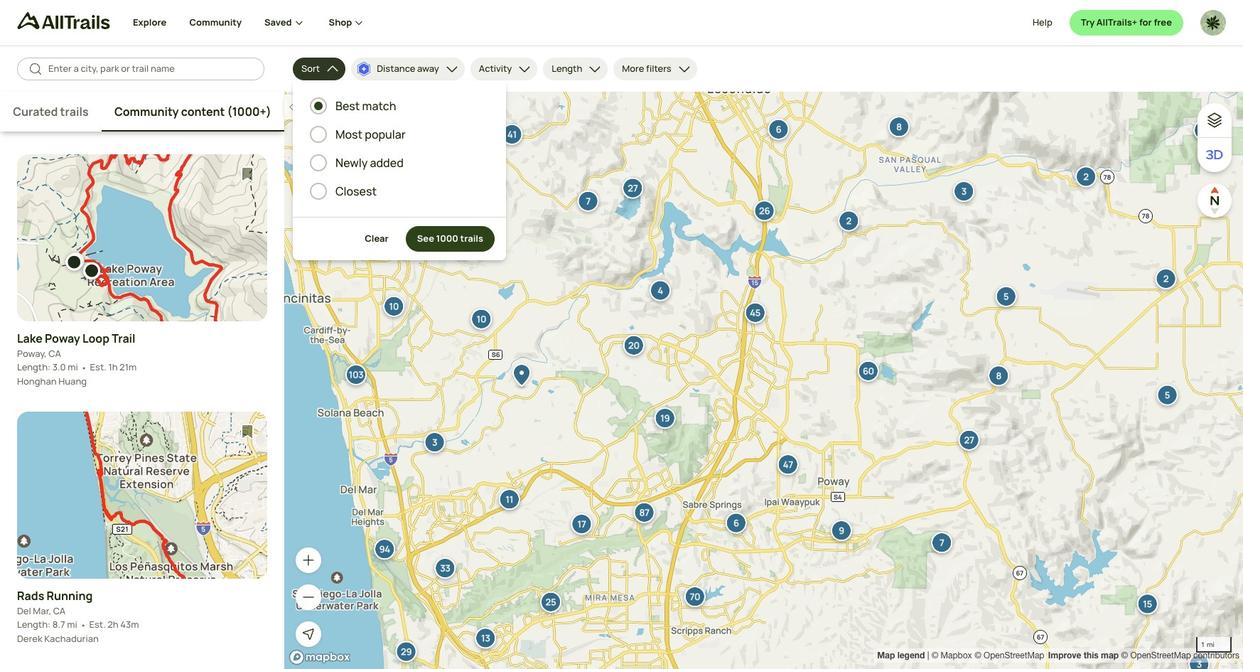 Task type: describe. For each thing, give the bounding box(es) containing it.
8.7
[[52, 618, 65, 631]]

running
[[47, 588, 93, 603]]

closest
[[336, 183, 377, 199]]

explore link
[[133, 0, 167, 46]]

21m
[[120, 361, 137, 373]]

more
[[622, 62, 645, 75]]

help
[[1033, 16, 1053, 29]]

improve this map link
[[1049, 650, 1119, 661]]

honghan
[[17, 375, 57, 388]]

activity
[[479, 62, 512, 75]]

kachadurian
[[44, 632, 99, 645]]

trails inside tab
[[60, 104, 89, 119]]

tab list containing curated trails
[[0, 92, 284, 132]]

curated
[[13, 104, 58, 119]]

|
[[928, 651, 930, 661]]

mi inside rads running del mar, ca length: 8.7 mi • est. 2h 43m derek kachadurian
[[67, 618, 77, 631]]

shop
[[329, 16, 352, 29]]

clear
[[365, 232, 389, 245]]

length button
[[543, 58, 608, 80]]

try
[[1081, 16, 1095, 29]]

huang
[[58, 375, 87, 388]]

1 © from the left
[[932, 651, 939, 661]]

length: inside rads running del mar, ca length: 8.7 mi • est. 2h 43m derek kachadurian
[[17, 618, 51, 631]]

shop button
[[329, 0, 366, 46]]

Enter a city, park or trail name field
[[48, 62, 253, 76]]

3.0
[[52, 361, 66, 373]]

1 openstreetmap from the left
[[984, 651, 1045, 661]]

(1000+)
[[227, 104, 272, 119]]

explore
[[133, 16, 167, 29]]

© openstreetmap link
[[975, 651, 1045, 661]]

see
[[417, 232, 434, 245]]

newly added
[[336, 155, 404, 171]]

2 vertical spatial mi
[[1208, 640, 1215, 649]]

saved link
[[265, 0, 306, 46]]

help link
[[1033, 10, 1053, 36]]

see 1000 trails
[[417, 232, 484, 245]]

popular
[[365, 127, 406, 142]]

most popular
[[336, 127, 406, 142]]

loop
[[82, 330, 110, 346]]

length
[[552, 62, 583, 75]]

derek
[[17, 632, 42, 645]]

newly
[[336, 155, 368, 171]]

2h
[[108, 618, 119, 631]]

rads running image
[[17, 412, 267, 579]]

trail
[[112, 330, 136, 346]]

improve
[[1049, 650, 1082, 661]]

poway
[[45, 330, 80, 346]]

community content (1000+)
[[114, 104, 272, 119]]

list containing map legend
[[878, 649, 1240, 663]]

est. inside lake poway loop trail poway, ca length: 3.0 mi • est. 1h 21m honghan huang
[[90, 361, 107, 373]]

sort
[[302, 62, 320, 75]]

community for community content (1000+)
[[114, 104, 179, 119]]

try alltrails+ for free link
[[1070, 10, 1184, 36]]

free
[[1154, 16, 1173, 29]]

map region
[[284, 92, 1244, 669]]

poway,
[[17, 347, 47, 360]]

reset north and pitch image
[[1201, 186, 1230, 215]]

lake poway loop trail poway, ca length: 3.0 mi • est. 1h 21m honghan huang
[[17, 330, 137, 388]]

filters
[[646, 62, 672, 75]]

enable 3d map image
[[1207, 146, 1224, 164]]

community link
[[189, 0, 242, 46]]

saved button
[[265, 0, 329, 46]]

away
[[417, 62, 439, 75]]

alltrails link
[[17, 12, 133, 36]]

contributors
[[1194, 651, 1240, 661]]

3 © from the left
[[1122, 651, 1129, 661]]

saved
[[265, 16, 292, 29]]

length: inside lake poway loop trail poway, ca length: 3.0 mi • est. 1h 21m honghan huang
[[17, 361, 51, 373]]

legend
[[898, 650, 925, 661]]

ca inside rads running del mar, ca length: 8.7 mi • est. 2h 43m derek kachadurian
[[53, 604, 66, 617]]

current location image
[[302, 627, 316, 641]]

alltrails image
[[17, 12, 110, 29]]

del
[[17, 604, 31, 617]]

mar,
[[33, 604, 51, 617]]

est. inside rads running del mar, ca length: 8.7 mi • est. 2h 43m derek kachadurian
[[89, 618, 106, 631]]

2 openstreetmap from the left
[[1131, 651, 1192, 661]]

mi inside lake poway loop trail poway, ca length: 3.0 mi • est. 1h 21m honghan huang
[[68, 361, 78, 373]]

more filters button
[[614, 58, 697, 80]]

1 mi
[[1202, 640, 1215, 649]]

option group containing best match
[[310, 97, 489, 200]]

for
[[1140, 16, 1153, 29]]

trails inside button
[[460, 232, 484, 245]]

© openstreetmap contributors link
[[1122, 651, 1240, 661]]

2 © from the left
[[975, 651, 982, 661]]

curated trails
[[13, 104, 89, 119]]



Task type: vqa. For each thing, say whether or not it's contained in the screenshot.
the Best match
yes



Task type: locate. For each thing, give the bounding box(es) containing it.
1 length: from the top
[[17, 361, 51, 373]]

1 vertical spatial •
[[80, 619, 86, 631]]

ca inside lake poway loop trail poway, ca length: 3.0 mi • est. 1h 21m honghan huang
[[49, 347, 61, 360]]

mi right 8.7
[[67, 618, 77, 631]]

alltrails+
[[1097, 16, 1138, 29]]

mi right "1"
[[1208, 640, 1215, 649]]

1 vertical spatial est.
[[89, 618, 106, 631]]

1 horizontal spatial openstreetmap
[[1131, 651, 1192, 661]]

dialog
[[0, 0, 1244, 669]]

distance
[[377, 62, 416, 75]]

43m
[[120, 618, 139, 631]]

1 horizontal spatial trails
[[460, 232, 484, 245]]

trails
[[60, 104, 89, 119], [460, 232, 484, 245]]

1
[[1202, 640, 1206, 649]]

rads running del mar, ca length: 8.7 mi • est. 2h 43m derek kachadurian
[[17, 588, 139, 645]]

0 vertical spatial trails
[[60, 104, 89, 119]]

1 vertical spatial community
[[114, 104, 179, 119]]

None search field
[[17, 58, 265, 80]]

see 1000 trails button
[[406, 226, 495, 252]]

community left the saved
[[189, 16, 242, 29]]

try alltrails+ for free
[[1081, 16, 1173, 29]]

1h
[[108, 361, 118, 373]]

0 vertical spatial est.
[[90, 361, 107, 373]]

1 horizontal spatial community
[[189, 16, 242, 29]]

1 vertical spatial trails
[[460, 232, 484, 245]]

community inside 'tab'
[[114, 104, 179, 119]]

0 vertical spatial community
[[189, 16, 242, 29]]

1 vertical spatial length:
[[17, 618, 51, 631]]

0 horizontal spatial trails
[[60, 104, 89, 119]]

this
[[1084, 650, 1099, 661]]

map options image
[[1207, 112, 1224, 129]]

most
[[336, 127, 363, 142]]

© right map
[[1122, 651, 1129, 661]]

length: down poway,
[[17, 361, 51, 373]]

length: up derek
[[17, 618, 51, 631]]

trails right 1000 at left top
[[460, 232, 484, 245]]

added
[[370, 155, 404, 171]]

map
[[1102, 650, 1119, 661]]

mapbox
[[941, 651, 973, 661]]

map legend link
[[878, 650, 928, 661]]

openstreetmap
[[984, 651, 1045, 661], [1131, 651, 1192, 661]]

community down enter a city, park or trail name "field"
[[114, 104, 179, 119]]

1000
[[436, 232, 459, 245]]

est. left 1h
[[90, 361, 107, 373]]

community
[[189, 16, 242, 29], [114, 104, 179, 119]]

1 vertical spatial ca
[[53, 604, 66, 617]]

option group
[[310, 97, 489, 200]]

ca up 3.0 on the left
[[49, 347, 61, 360]]

• up kachadurian
[[80, 619, 86, 631]]

openstreetmap left improve
[[984, 651, 1045, 661]]

content
[[181, 104, 225, 119]]

kendall image
[[1201, 10, 1227, 36]]

1 vertical spatial mi
[[67, 618, 77, 631]]

curated trails tab
[[0, 92, 102, 132]]

© right |
[[932, 651, 939, 661]]

zoom map in image
[[302, 553, 316, 567]]

best
[[336, 98, 360, 114]]

0 vertical spatial ca
[[49, 347, 61, 360]]

openstreetmap right map
[[1131, 651, 1192, 661]]

2 horizontal spatial ©
[[1122, 651, 1129, 661]]

© mapbox link
[[932, 651, 973, 661]]

0 horizontal spatial openstreetmap
[[984, 651, 1045, 661]]

ca up 8.7
[[53, 604, 66, 617]]

0 vertical spatial mi
[[68, 361, 78, 373]]

• up huang
[[81, 361, 87, 374]]

©
[[932, 651, 939, 661], [975, 651, 982, 661], [1122, 651, 1129, 661]]

trails right the curated
[[60, 104, 89, 119]]

• inside lake poway loop trail poway, ca length: 3.0 mi • est. 1h 21m honghan huang
[[81, 361, 87, 374]]

add to list image
[[239, 166, 256, 183]]

shop link
[[329, 0, 366, 46]]

zoom map out image
[[302, 590, 316, 604]]

match
[[362, 98, 396, 114]]

tab list
[[0, 92, 284, 132]]

lake
[[17, 330, 43, 346]]

add to list image
[[239, 423, 256, 440]]

1 horizontal spatial ©
[[975, 651, 982, 661]]

clear button
[[354, 226, 400, 252]]

rads
[[17, 588, 44, 603]]

map
[[878, 650, 896, 661]]

community content (1000+) tab
[[102, 92, 284, 132]]

mi
[[68, 361, 78, 373], [67, 618, 77, 631], [1208, 640, 1215, 649]]

lake poway loop trail image
[[17, 154, 267, 321]]

distance away button
[[351, 58, 465, 80]]

ca
[[49, 347, 61, 360], [53, 604, 66, 617]]

•
[[81, 361, 87, 374], [80, 619, 86, 631]]

0 vertical spatial length:
[[17, 361, 51, 373]]

map legend | © mapbox © openstreetmap improve this map © openstreetmap contributors
[[878, 650, 1240, 661]]

0 horizontal spatial ©
[[932, 651, 939, 661]]

best match
[[336, 98, 396, 114]]

est. left the 2h
[[89, 618, 106, 631]]

© right mapbox
[[975, 651, 982, 661]]

activity button
[[471, 58, 538, 80]]

est.
[[90, 361, 107, 373], [89, 618, 106, 631]]

length:
[[17, 361, 51, 373], [17, 618, 51, 631]]

more filters
[[622, 62, 672, 75]]

community for community
[[189, 16, 242, 29]]

0 horizontal spatial community
[[114, 104, 179, 119]]

close this dialog image
[[1205, 609, 1220, 623]]

sort button
[[293, 58, 346, 80]]

list
[[878, 649, 1240, 663]]

distance away
[[377, 62, 439, 75]]

2 length: from the top
[[17, 618, 51, 631]]

0 vertical spatial •
[[81, 361, 87, 374]]

mi right 3.0 on the left
[[68, 361, 78, 373]]

• inside rads running del mar, ca length: 8.7 mi • est. 2h 43m derek kachadurian
[[80, 619, 86, 631]]



